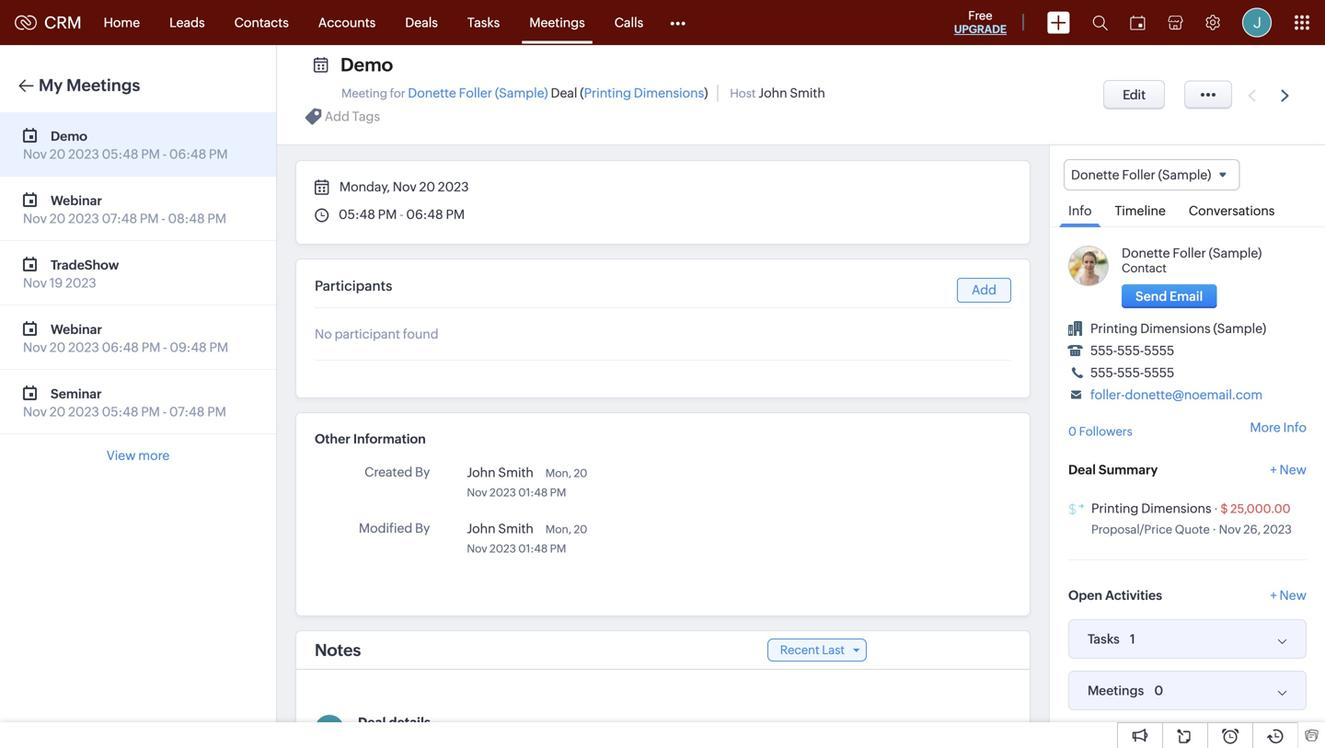 Task type: describe. For each thing, give the bounding box(es) containing it.
search image
[[1093, 15, 1109, 30]]

details
[[389, 715, 431, 730]]

free
[[969, 9, 993, 23]]

07:48 inside webinar nov 20 2023 07:48 pm - 08:48 pm
[[102, 211, 137, 226]]

host
[[730, 87, 756, 100]]

deal for deal summary
[[1069, 463, 1096, 478]]

2 vertical spatial meetings
[[1088, 684, 1145, 698]]

timeline link
[[1106, 191, 1176, 227]]

my
[[39, 76, 63, 95]]

deal for deal details
[[358, 715, 386, 730]]

- for demo nov 20 2023 05:48 pm - 06:48 pm
[[163, 147, 167, 162]]

0 vertical spatial john
[[759, 86, 788, 100]]

more
[[1251, 420, 1281, 435]]

08:48
[[168, 211, 205, 226]]

webinar nov 20 2023 06:48 pm - 09:48 pm
[[23, 322, 228, 355]]

other information
[[315, 432, 426, 447]]

0 vertical spatial deal
[[551, 86, 578, 100]]

donette for donette foller (sample) contact
[[1122, 246, 1171, 261]]

demo for demo
[[341, 54, 393, 75]]

proposal/price
[[1092, 523, 1173, 537]]

demo nov 20 2023 05:48 pm - 06:48 pm
[[23, 129, 228, 162]]

2 555-555-5555 from the top
[[1091, 366, 1175, 380]]

printing dimensions · $ 25,000.00 proposal/price quote · nov 26, 2023
[[1092, 502, 1293, 537]]

1 vertical spatial 05:48
[[339, 207, 376, 222]]

leads link
[[155, 0, 220, 45]]

modified by
[[359, 521, 430, 536]]

more info
[[1251, 420, 1307, 435]]

tags
[[352, 109, 380, 124]]

0 for 0 followers
[[1069, 425, 1077, 439]]

0 vertical spatial dimensions
[[634, 86, 705, 100]]

2 5555 from the top
[[1145, 366, 1175, 380]]

- down monday, nov 20 2023
[[400, 207, 404, 222]]

host john smith
[[730, 86, 826, 100]]

2023 inside demo nov 20 2023 05:48 pm - 06:48 pm
[[68, 147, 99, 162]]

1 horizontal spatial tasks
[[1088, 632, 1120, 647]]

Donette Foller (Sample) field
[[1064, 159, 1241, 191]]

)
[[705, 86, 708, 100]]

(sample) left (
[[495, 86, 548, 100]]

crm
[[44, 13, 82, 32]]

contacts
[[234, 15, 289, 30]]

1 555-555-5555 from the top
[[1091, 344, 1175, 358]]

accounts link
[[304, 0, 391, 45]]

0 horizontal spatial meetings
[[66, 76, 140, 95]]

1 horizontal spatial donette foller (sample) link
[[1122, 246, 1263, 261]]

open activities
[[1069, 588, 1163, 603]]

conversations link
[[1180, 191, 1285, 227]]

2 + new from the top
[[1271, 588, 1307, 603]]

participant
[[335, 327, 400, 342]]

tradeshow nov 19 2023
[[23, 258, 119, 290]]

add for add
[[972, 283, 997, 297]]

add link
[[958, 278, 1012, 303]]

foller-donette@noemail.com link
[[1091, 388, 1263, 403]]

created
[[365, 465, 413, 480]]

home
[[104, 15, 140, 30]]

05:48 pm - 06:48 pm
[[339, 207, 465, 222]]

timeline
[[1115, 204, 1166, 218]]

deals link
[[391, 0, 453, 45]]

2 new from the top
[[1280, 588, 1307, 603]]

free upgrade
[[955, 9, 1007, 35]]

tasks link
[[453, 0, 515, 45]]

1 vertical spatial info
[[1284, 420, 1307, 435]]

nov for webinar nov 20 2023 06:48 pm - 09:48 pm
[[23, 340, 47, 355]]

05:48 for seminar nov 20 2023 05:48 pm - 07:48 pm
[[102, 405, 138, 419]]

monday,
[[340, 180, 390, 194]]

meetings inside meetings link
[[530, 15, 585, 30]]

summary
[[1099, 463, 1158, 478]]

last
[[822, 644, 845, 657]]

recent last
[[781, 644, 845, 657]]

06:48 inside 'webinar nov 20 2023 06:48 pm - 09:48 pm'
[[102, 340, 139, 355]]

donette foller (sample)
[[1072, 168, 1212, 182]]

seminar nov 20 2023 05:48 pm - 07:48 pm
[[23, 387, 226, 419]]

home link
[[89, 0, 155, 45]]

crm link
[[15, 13, 82, 32]]

26,
[[1244, 523, 1261, 537]]

2 + from the top
[[1271, 588, 1278, 603]]

information
[[353, 432, 426, 447]]

contacts link
[[220, 0, 304, 45]]

0 horizontal spatial donette foller (sample) link
[[408, 86, 548, 100]]

nov for demo nov 20 2023 05:48 pm - 06:48 pm
[[23, 147, 47, 162]]

0 followers
[[1069, 425, 1133, 439]]

1 + from the top
[[1271, 463, 1278, 478]]

previous record image
[[1249, 90, 1257, 102]]

john smith for modified by
[[467, 522, 534, 536]]

for
[[390, 87, 406, 100]]

2023 inside seminar nov 20 2023 05:48 pm - 07:48 pm
[[68, 405, 99, 419]]

$
[[1221, 502, 1229, 516]]

search element
[[1082, 0, 1120, 45]]

07:48 inside seminar nov 20 2023 05:48 pm - 07:48 pm
[[169, 405, 205, 419]]

foller-donette@noemail.com
[[1091, 388, 1263, 403]]

create menu image
[[1048, 12, 1071, 34]]

recent
[[781, 644, 820, 657]]

20 for webinar nov 20 2023 07:48 pm - 08:48 pm
[[50, 211, 66, 226]]

found
[[403, 327, 439, 342]]

john for created by
[[467, 465, 496, 480]]

0 horizontal spatial donette
[[408, 86, 457, 100]]

upgrade
[[955, 23, 1007, 35]]

meeting
[[342, 87, 388, 100]]

printing for printing dimensions · $ 25,000.00 proposal/price quote · nov 26, 2023
[[1092, 502, 1139, 516]]

printing dimensions (sample) link
[[1091, 322, 1267, 336]]

nov inside printing dimensions · $ 25,000.00 proposal/price quote · nov 26, 2023
[[1220, 523, 1242, 537]]

2023 inside printing dimensions · $ 25,000.00 proposal/price quote · nov 26, 2023
[[1264, 523, 1293, 537]]

activities
[[1106, 588, 1163, 603]]

profile image
[[1243, 8, 1272, 37]]

+ new link
[[1271, 463, 1307, 487]]

(sample) for donette foller (sample) contact
[[1209, 246, 1263, 261]]

(sample) for printing dimensions (sample)
[[1214, 322, 1267, 336]]

webinar for 06:48
[[51, 322, 102, 337]]

monday, nov 20 2023
[[337, 180, 469, 194]]



Task type: locate. For each thing, give the bounding box(es) containing it.
meetings left calls
[[530, 15, 585, 30]]

nov inside webinar nov 20 2023 07:48 pm - 08:48 pm
[[23, 211, 47, 226]]

(sample) up donette@noemail.com
[[1214, 322, 1267, 336]]

donette right for
[[408, 86, 457, 100]]

0 vertical spatial +
[[1271, 463, 1278, 478]]

1 vertical spatial add
[[972, 283, 997, 297]]

0 vertical spatial smith
[[790, 86, 826, 100]]

0 vertical spatial + new
[[1271, 463, 1307, 478]]

2 vertical spatial donette
[[1122, 246, 1171, 261]]

1 vertical spatial smith
[[498, 465, 534, 480]]

donette inside field
[[1072, 168, 1120, 182]]

555-555-5555
[[1091, 344, 1175, 358], [1091, 366, 1175, 380]]

0 vertical spatial 05:48
[[102, 147, 138, 162]]

dimensions up quote
[[1142, 502, 1212, 516]]

0 vertical spatial 555-555-5555
[[1091, 344, 1175, 358]]

by right the modified
[[415, 521, 430, 536]]

1 vertical spatial meetings
[[66, 76, 140, 95]]

1 new from the top
[[1280, 463, 1307, 478]]

printing up foller-
[[1091, 322, 1138, 336]]

demo for demo nov 20 2023 05:48 pm - 06:48 pm
[[51, 129, 87, 144]]

1 vertical spatial 01:48
[[519, 543, 548, 555]]

2023 inside 'webinar nov 20 2023 06:48 pm - 09:48 pm'
[[68, 340, 99, 355]]

calls link
[[600, 0, 659, 45]]

2 vertical spatial 05:48
[[102, 405, 138, 419]]

john right modified by
[[467, 522, 496, 536]]

(sample) down "conversations"
[[1209, 246, 1263, 261]]

2023
[[68, 147, 99, 162], [438, 180, 469, 194], [68, 211, 99, 226], [65, 276, 96, 290], [68, 340, 99, 355], [68, 405, 99, 419], [490, 487, 516, 499], [1264, 523, 1293, 537], [490, 543, 516, 555]]

seminar
[[51, 387, 102, 401]]

0 horizontal spatial printing dimensions link
[[584, 86, 705, 100]]

add
[[325, 109, 350, 124], [972, 283, 997, 297]]

meeting for donette foller (sample) deal ( printing dimensions )
[[342, 86, 708, 100]]

webinar down 19 on the top left of the page
[[51, 322, 102, 337]]

(
[[580, 86, 584, 100]]

1 vertical spatial donette foller (sample) link
[[1122, 246, 1263, 261]]

- up webinar nov 20 2023 07:48 pm - 08:48 pm
[[163, 147, 167, 162]]

1
[[1130, 632, 1136, 647]]

logo image
[[15, 15, 37, 30]]

contact
[[1122, 262, 1167, 275]]

conversations
[[1189, 204, 1276, 218]]

demo inside demo nov 20 2023 05:48 pm - 06:48 pm
[[51, 129, 87, 144]]

1 + new from the top
[[1271, 463, 1307, 478]]

printing
[[584, 86, 632, 100], [1091, 322, 1138, 336], [1092, 502, 1139, 516]]

0 vertical spatial printing dimensions link
[[584, 86, 705, 100]]

mon, for created by
[[546, 467, 572, 480]]

1 vertical spatial 07:48
[[169, 405, 205, 419]]

+ up the 25,000.00 on the bottom right of the page
[[1271, 463, 1278, 478]]

donette@noemail.com
[[1126, 388, 1263, 403]]

created by
[[365, 465, 430, 480]]

tasks inside tasks link
[[468, 15, 500, 30]]

06:48 down monday, nov 20 2023
[[406, 207, 443, 222]]

printing inside printing dimensions · $ 25,000.00 proposal/price quote · nov 26, 2023
[[1092, 502, 1139, 516]]

(sample) for donette foller (sample)
[[1159, 168, 1212, 182]]

calendar image
[[1131, 15, 1146, 30]]

donette foller (sample) contact
[[1122, 246, 1263, 275]]

smith for modified by
[[498, 522, 534, 536]]

nov
[[23, 147, 47, 162], [393, 180, 417, 194], [23, 211, 47, 226], [23, 276, 47, 290], [23, 340, 47, 355], [23, 405, 47, 419], [467, 487, 488, 499], [1220, 523, 1242, 537], [467, 543, 488, 555]]

07:48 up more
[[169, 405, 205, 419]]

donette for donette foller (sample)
[[1072, 168, 1120, 182]]

(sample) up timeline link
[[1159, 168, 1212, 182]]

mon, 20 nov 2023 01:48 pm for created by
[[467, 467, 588, 499]]

donette inside donette foller (sample) contact
[[1122, 246, 1171, 261]]

0 vertical spatial donette foller (sample) link
[[408, 86, 548, 100]]

2 vertical spatial dimensions
[[1142, 502, 1212, 516]]

john smith for created by
[[467, 465, 534, 480]]

05:48 up webinar nov 20 2023 07:48 pm - 08:48 pm
[[102, 147, 138, 162]]

donette foller (sample) link up contact
[[1122, 246, 1263, 261]]

donette up info link
[[1072, 168, 1120, 182]]

0 vertical spatial mon, 20 nov 2023 01:48 pm
[[467, 467, 588, 499]]

0 vertical spatial info
[[1069, 204, 1092, 218]]

- for seminar nov 20 2023 05:48 pm - 07:48 pm
[[163, 405, 167, 419]]

0 vertical spatial 07:48
[[102, 211, 137, 226]]

1 vertical spatial tasks
[[1088, 632, 1120, 647]]

1 vertical spatial by
[[415, 521, 430, 536]]

0 vertical spatial 5555
[[1145, 344, 1175, 358]]

20 for webinar nov 20 2023 06:48 pm - 09:48 pm
[[50, 340, 66, 355]]

06:48
[[169, 147, 206, 162], [406, 207, 443, 222], [102, 340, 139, 355]]

foller down tasks link
[[459, 86, 493, 100]]

20 inside webinar nov 20 2023 07:48 pm - 08:48 pm
[[50, 211, 66, 226]]

0 horizontal spatial 06:48
[[102, 340, 139, 355]]

None button
[[1104, 80, 1166, 110], [1122, 285, 1217, 309], [1104, 80, 1166, 110], [1122, 285, 1217, 309]]

01:48
[[519, 487, 548, 499], [519, 543, 548, 555]]

smith for created by
[[498, 465, 534, 480]]

mon, for modified by
[[546, 523, 572, 536]]

0 horizontal spatial 0
[[1069, 425, 1077, 439]]

5555
[[1145, 344, 1175, 358], [1145, 366, 1175, 380]]

2 horizontal spatial foller
[[1173, 246, 1207, 261]]

1 horizontal spatial foller
[[1123, 168, 1156, 182]]

webinar nov 20 2023 07:48 pm - 08:48 pm
[[23, 193, 227, 226]]

- left 08:48
[[161, 211, 165, 226]]

09:48
[[170, 340, 207, 355]]

1 mon, from the top
[[546, 467, 572, 480]]

donette foller (sample) link down tasks link
[[408, 86, 548, 100]]

deals
[[405, 15, 438, 30]]

0 vertical spatial tasks
[[468, 15, 500, 30]]

2 01:48 from the top
[[519, 543, 548, 555]]

1 vertical spatial mon,
[[546, 523, 572, 536]]

webinar up "tradeshow" at the top left
[[51, 193, 102, 208]]

meetings link
[[515, 0, 600, 45]]

accounts
[[318, 15, 376, 30]]

1 horizontal spatial add
[[972, 283, 997, 297]]

- inside seminar nov 20 2023 05:48 pm - 07:48 pm
[[163, 405, 167, 419]]

2 vertical spatial smith
[[498, 522, 534, 536]]

0 horizontal spatial add
[[325, 109, 350, 124]]

07:48
[[102, 211, 137, 226], [169, 405, 205, 419]]

printing up "proposal/price"
[[1092, 502, 1139, 516]]

foller up timeline link
[[1123, 168, 1156, 182]]

by for modified by
[[415, 521, 430, 536]]

foller
[[459, 86, 493, 100], [1123, 168, 1156, 182], [1173, 246, 1207, 261]]

notes
[[315, 641, 361, 660]]

demo up meeting
[[341, 54, 393, 75]]

by right "created"
[[415, 465, 430, 480]]

+ new
[[1271, 463, 1307, 478], [1271, 588, 1307, 603]]

nov inside seminar nov 20 2023 05:48 pm - 07:48 pm
[[23, 405, 47, 419]]

other
[[315, 432, 351, 447]]

0 horizontal spatial foller
[[459, 86, 493, 100]]

tasks left 1
[[1088, 632, 1120, 647]]

participants
[[315, 278, 393, 294]]

nov for monday, nov 20 2023
[[393, 180, 417, 194]]

05:48 up view
[[102, 405, 138, 419]]

0 horizontal spatial tasks
[[468, 15, 500, 30]]

deal details
[[358, 715, 431, 730]]

2023 inside webinar nov 20 2023 07:48 pm - 08:48 pm
[[68, 211, 99, 226]]

add for add tags
[[325, 109, 350, 124]]

1 john smith from the top
[[467, 465, 534, 480]]

printing dimensions (sample)
[[1091, 322, 1267, 336]]

printing dimensions link
[[584, 86, 705, 100], [1092, 502, 1212, 516]]

1 horizontal spatial printing dimensions link
[[1092, 502, 1212, 516]]

foller-
[[1091, 388, 1126, 403]]

1 vertical spatial foller
[[1123, 168, 1156, 182]]

1 vertical spatial +
[[1271, 588, 1278, 603]]

20 inside 'webinar nov 20 2023 06:48 pm - 09:48 pm'
[[50, 340, 66, 355]]

dimensions down 'other modules' field
[[634, 86, 705, 100]]

1 vertical spatial 5555
[[1145, 366, 1175, 380]]

+ down the 25,000.00 on the bottom right of the page
[[1271, 588, 1278, 603]]

1 vertical spatial 06:48
[[406, 207, 443, 222]]

- for webinar nov 20 2023 06:48 pm - 09:48 pm
[[163, 340, 167, 355]]

john smith
[[467, 465, 534, 480], [467, 522, 534, 536]]

leads
[[170, 15, 205, 30]]

tradeshow
[[51, 258, 119, 273]]

1 vertical spatial dimensions
[[1141, 322, 1211, 336]]

06:48 up 08:48
[[169, 147, 206, 162]]

demo down my
[[51, 129, 87, 144]]

0 vertical spatial webinar
[[51, 193, 102, 208]]

printing dimensions link down calls link
[[584, 86, 705, 100]]

20 inside seminar nov 20 2023 05:48 pm - 07:48 pm
[[50, 405, 66, 419]]

1 vertical spatial webinar
[[51, 322, 102, 337]]

dimensions
[[634, 86, 705, 100], [1141, 322, 1211, 336], [1142, 502, 1212, 516]]

1 vertical spatial demo
[[51, 129, 87, 144]]

2 john smith from the top
[[467, 522, 534, 536]]

mon, 20 nov 2023 01:48 pm for modified by
[[467, 523, 588, 555]]

0 vertical spatial add
[[325, 109, 350, 124]]

calls
[[615, 15, 644, 30]]

dimensions for printing dimensions (sample)
[[1141, 322, 1211, 336]]

2 horizontal spatial meetings
[[1088, 684, 1145, 698]]

1 vertical spatial 0
[[1155, 684, 1164, 698]]

- inside demo nov 20 2023 05:48 pm - 06:48 pm
[[163, 147, 167, 162]]

no
[[315, 327, 332, 342]]

1 horizontal spatial 0
[[1155, 684, 1164, 698]]

1 vertical spatial printing dimensions link
[[1092, 502, 1212, 516]]

2 vertical spatial john
[[467, 522, 496, 536]]

donette foller (sample) link
[[408, 86, 548, 100], [1122, 246, 1263, 261]]

more info link
[[1251, 420, 1307, 435]]

1 vertical spatial donette
[[1072, 168, 1120, 182]]

meetings right my
[[66, 76, 140, 95]]

0 horizontal spatial info
[[1069, 204, 1092, 218]]

create menu element
[[1037, 0, 1082, 45]]

tasks right deals link
[[468, 15, 500, 30]]

0 vertical spatial by
[[415, 465, 430, 480]]

donette up contact
[[1122, 246, 1171, 261]]

dimensions up the foller-donette@noemail.com
[[1141, 322, 1211, 336]]

no participant found
[[315, 327, 439, 342]]

0 horizontal spatial 07:48
[[102, 211, 137, 226]]

20
[[50, 147, 66, 162], [419, 180, 435, 194], [50, 211, 66, 226], [50, 340, 66, 355], [50, 405, 66, 419], [574, 467, 588, 480], [574, 523, 588, 536]]

by for created by
[[415, 465, 430, 480]]

- left 09:48
[[163, 340, 167, 355]]

555-
[[1091, 344, 1118, 358], [1118, 344, 1145, 358], [1091, 366, 1118, 380], [1118, 366, 1145, 380]]

(sample) inside donette foller (sample) contact
[[1209, 246, 1263, 261]]

1 5555 from the top
[[1145, 344, 1175, 358]]

smith
[[790, 86, 826, 100], [498, 465, 534, 480], [498, 522, 534, 536]]

(sample) inside field
[[1159, 168, 1212, 182]]

20 for seminar nov 20 2023 05:48 pm - 07:48 pm
[[50, 405, 66, 419]]

open
[[1069, 588, 1103, 603]]

printing down calls
[[584, 86, 632, 100]]

2 webinar from the top
[[51, 322, 102, 337]]

printing for printing dimensions (sample)
[[1091, 322, 1138, 336]]

- inside webinar nov 20 2023 07:48 pm - 08:48 pm
[[161, 211, 165, 226]]

2 horizontal spatial deal
[[1069, 463, 1096, 478]]

20 for demo nov 20 2023 05:48 pm - 06:48 pm
[[50, 147, 66, 162]]

· right quote
[[1213, 523, 1217, 537]]

mon,
[[546, 467, 572, 480], [546, 523, 572, 536]]

0 vertical spatial printing
[[584, 86, 632, 100]]

john right host
[[759, 86, 788, 100]]

0 vertical spatial 06:48
[[169, 147, 206, 162]]

0 horizontal spatial deal
[[358, 715, 386, 730]]

0 vertical spatial meetings
[[530, 15, 585, 30]]

2 horizontal spatial donette
[[1122, 246, 1171, 261]]

deal down 0 followers
[[1069, 463, 1096, 478]]

webinar inside webinar nov 20 2023 07:48 pm - 08:48 pm
[[51, 193, 102, 208]]

followers
[[1080, 425, 1133, 439]]

5555 up the foller-donette@noemail.com
[[1145, 366, 1175, 380]]

webinar inside 'webinar nov 20 2023 06:48 pm - 09:48 pm'
[[51, 322, 102, 337]]

john right created by at the bottom left of page
[[467, 465, 496, 480]]

+ new down the 25,000.00 on the bottom right of the page
[[1271, 588, 1307, 603]]

2 horizontal spatial 06:48
[[406, 207, 443, 222]]

1 vertical spatial 555-555-5555
[[1091, 366, 1175, 380]]

1 horizontal spatial meetings
[[530, 15, 585, 30]]

view
[[107, 448, 136, 463]]

06:48 up seminar nov 20 2023 05:48 pm - 07:48 pm
[[102, 340, 139, 355]]

pm
[[141, 147, 160, 162], [209, 147, 228, 162], [378, 207, 397, 222], [446, 207, 465, 222], [140, 211, 159, 226], [208, 211, 227, 226], [142, 340, 161, 355], [209, 340, 228, 355], [141, 405, 160, 419], [207, 405, 226, 419], [550, 487, 567, 499], [550, 543, 567, 555]]

1 vertical spatial john
[[467, 465, 496, 480]]

0
[[1069, 425, 1077, 439], [1155, 684, 1164, 698]]

1 horizontal spatial info
[[1284, 420, 1307, 435]]

nov for webinar nov 20 2023 07:48 pm - 08:48 pm
[[23, 211, 47, 226]]

1 vertical spatial new
[[1280, 588, 1307, 603]]

1 vertical spatial printing
[[1091, 322, 1138, 336]]

0 vertical spatial john smith
[[467, 465, 534, 480]]

webinar for 07:48
[[51, 193, 102, 208]]

1 horizontal spatial 06:48
[[169, 147, 206, 162]]

19
[[50, 276, 63, 290]]

deal left details
[[358, 715, 386, 730]]

info link
[[1060, 191, 1102, 228]]

Other Modules field
[[659, 8, 698, 37]]

0 vertical spatial mon,
[[546, 467, 572, 480]]

1 horizontal spatial 07:48
[[169, 405, 205, 419]]

2023 inside tradeshow nov 19 2023
[[65, 276, 96, 290]]

deal left (
[[551, 86, 578, 100]]

01:48 for modified by
[[519, 543, 548, 555]]

foller inside donette foller (sample) contact
[[1173, 246, 1207, 261]]

05:48 for demo nov 20 2023 05:48 pm - 06:48 pm
[[102, 147, 138, 162]]

- up more
[[163, 405, 167, 419]]

1 01:48 from the top
[[519, 487, 548, 499]]

printing dimensions link up "proposal/price"
[[1092, 502, 1212, 516]]

1 vertical spatial ·
[[1213, 523, 1217, 537]]

- for webinar nov 20 2023 07:48 pm - 08:48 pm
[[161, 211, 165, 226]]

2 mon, 20 nov 2023 01:48 pm from the top
[[467, 523, 588, 555]]

- inside 'webinar nov 20 2023 06:48 pm - 09:48 pm'
[[163, 340, 167, 355]]

1 horizontal spatial deal
[[551, 86, 578, 100]]

dimensions for printing dimensions · $ 25,000.00 proposal/price quote · nov 26, 2023
[[1142, 502, 1212, 516]]

2 mon, from the top
[[546, 523, 572, 536]]

nov inside tradeshow nov 19 2023
[[23, 276, 47, 290]]

2 by from the top
[[415, 521, 430, 536]]

1 vertical spatial + new
[[1271, 588, 1307, 603]]

1 by from the top
[[415, 465, 430, 480]]

07:48 up "tradeshow" at the top left
[[102, 211, 137, 226]]

1 webinar from the top
[[51, 193, 102, 208]]

01:48 for created by
[[519, 487, 548, 499]]

0 vertical spatial foller
[[459, 86, 493, 100]]

info right more
[[1284, 420, 1307, 435]]

05:48 down monday,
[[339, 207, 376, 222]]

demo
[[341, 54, 393, 75], [51, 129, 87, 144]]

deal summary
[[1069, 463, 1158, 478]]

0 vertical spatial 0
[[1069, 425, 1077, 439]]

0 horizontal spatial demo
[[51, 129, 87, 144]]

dimensions inside printing dimensions · $ 25,000.00 proposal/price quote · nov 26, 2023
[[1142, 502, 1212, 516]]

1 vertical spatial john smith
[[467, 522, 534, 536]]

next record image
[[1282, 90, 1294, 102]]

20 inside demo nov 20 2023 05:48 pm - 06:48 pm
[[50, 147, 66, 162]]

05:48 inside seminar nov 20 2023 05:48 pm - 07:48 pm
[[102, 405, 138, 419]]

foller down "conversations"
[[1173, 246, 1207, 261]]

foller inside field
[[1123, 168, 1156, 182]]

foller for donette foller (sample)
[[1123, 168, 1156, 182]]

foller for donette foller (sample) contact
[[1173, 246, 1207, 261]]

1 vertical spatial mon, 20 nov 2023 01:48 pm
[[467, 523, 588, 555]]

meetings
[[530, 15, 585, 30], [66, 76, 140, 95], [1088, 684, 1145, 698]]

1 mon, 20 nov 2023 01:48 pm from the top
[[467, 467, 588, 499]]

my meetings
[[39, 76, 140, 95]]

0 vertical spatial demo
[[341, 54, 393, 75]]

05:48
[[102, 147, 138, 162], [339, 207, 376, 222], [102, 405, 138, 419]]

5555 down the printing dimensions (sample) link
[[1145, 344, 1175, 358]]

0 vertical spatial ·
[[1215, 502, 1219, 516]]

quote
[[1175, 523, 1211, 537]]

view more
[[107, 448, 170, 463]]

2 vertical spatial deal
[[358, 715, 386, 730]]

0 for 0
[[1155, 684, 1164, 698]]

profile element
[[1232, 0, 1283, 45]]

1 horizontal spatial demo
[[341, 54, 393, 75]]

add tags
[[325, 109, 380, 124]]

1 horizontal spatial donette
[[1072, 168, 1120, 182]]

· left '$'
[[1215, 502, 1219, 516]]

0 vertical spatial donette
[[408, 86, 457, 100]]

nov inside demo nov 20 2023 05:48 pm - 06:48 pm
[[23, 147, 47, 162]]

modified
[[359, 521, 413, 536]]

+
[[1271, 463, 1278, 478], [1271, 588, 1278, 603]]

nov for seminar nov 20 2023 05:48 pm - 07:48 pm
[[23, 405, 47, 419]]

20 for monday, nov 20 2023
[[419, 180, 435, 194]]

meetings down 1
[[1088, 684, 1145, 698]]

nov for tradeshow nov 19 2023
[[23, 276, 47, 290]]

(sample)
[[495, 86, 548, 100], [1159, 168, 1212, 182], [1209, 246, 1263, 261], [1214, 322, 1267, 336]]

-
[[163, 147, 167, 162], [400, 207, 404, 222], [161, 211, 165, 226], [163, 340, 167, 355], [163, 405, 167, 419]]

2 vertical spatial foller
[[1173, 246, 1207, 261]]

tasks
[[468, 15, 500, 30], [1088, 632, 1120, 647]]

info left timeline
[[1069, 204, 1092, 218]]

+ new down more info link
[[1271, 463, 1307, 478]]

more
[[138, 448, 170, 463]]

·
[[1215, 502, 1219, 516], [1213, 523, 1217, 537]]

05:48 inside demo nov 20 2023 05:48 pm - 06:48 pm
[[102, 147, 138, 162]]

25,000.00
[[1231, 502, 1291, 516]]

1 vertical spatial deal
[[1069, 463, 1096, 478]]

0 vertical spatial new
[[1280, 463, 1307, 478]]

nov inside 'webinar nov 20 2023 06:48 pm - 09:48 pm'
[[23, 340, 47, 355]]

2 vertical spatial 06:48
[[102, 340, 139, 355]]

0 vertical spatial 01:48
[[519, 487, 548, 499]]

06:48 inside demo nov 20 2023 05:48 pm - 06:48 pm
[[169, 147, 206, 162]]

john for modified by
[[467, 522, 496, 536]]

info
[[1069, 204, 1092, 218], [1284, 420, 1307, 435]]



Task type: vqa. For each thing, say whether or not it's contained in the screenshot.


